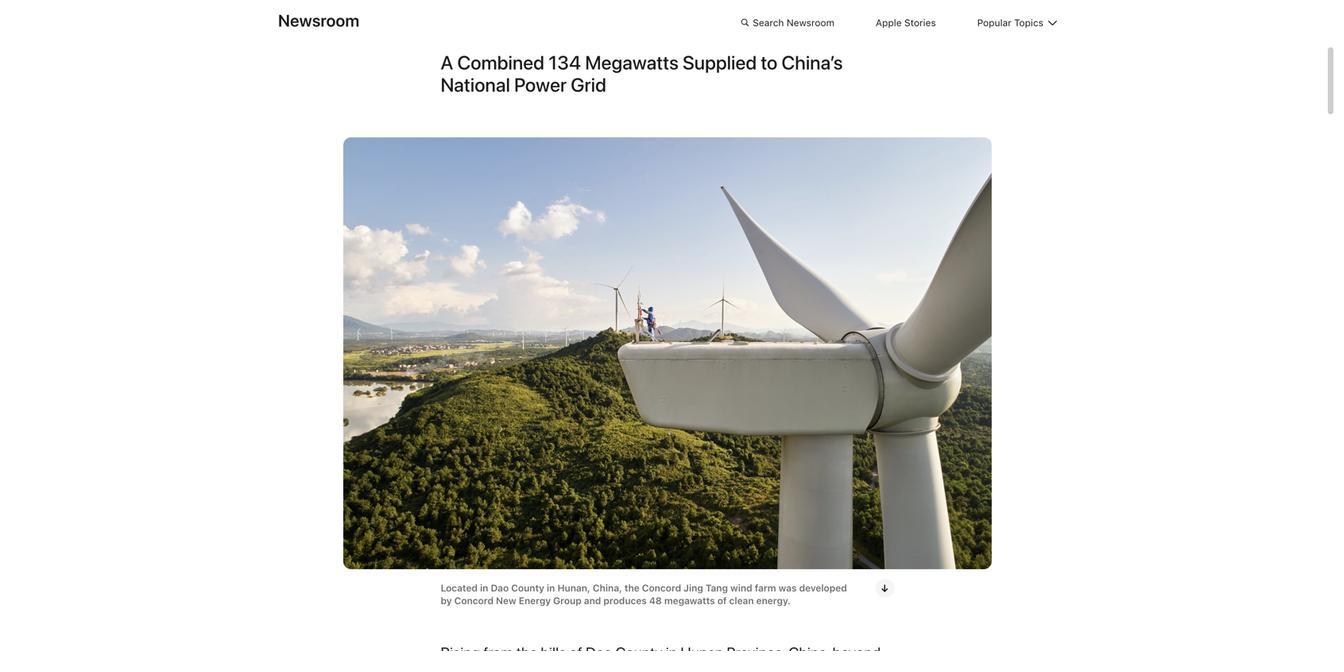 Task type: locate. For each thing, give the bounding box(es) containing it.
concord down located
[[454, 596, 494, 607]]

0 horizontal spatial in
[[480, 583, 488, 595]]

to
[[761, 51, 778, 74]]

search
[[753, 17, 784, 29]]

1 horizontal spatial concord
[[642, 583, 681, 595]]

in left dao
[[480, 583, 488, 595]]

1 in from the left
[[480, 583, 488, 595]]

by
[[441, 596, 452, 607]]

located
[[441, 583, 478, 595]]

search newsroom button
[[741, 14, 835, 32]]

concord
[[642, 583, 681, 595], [454, 596, 494, 607]]

china,
[[593, 583, 622, 595]]

national
[[441, 74, 510, 97]]

in
[[480, 583, 488, 595], [547, 583, 555, 595]]

in up energy
[[547, 583, 555, 595]]

newsroom inside button
[[787, 17, 835, 29]]

concord up 48
[[642, 583, 681, 595]]

apple stories link
[[876, 14, 936, 32]]

tang
[[706, 583, 728, 595]]

grid
[[571, 74, 607, 97]]

search newsroom
[[753, 17, 835, 29]]

dao
[[491, 583, 509, 595]]

new
[[496, 596, 516, 607]]

china's
[[782, 51, 843, 74]]

of
[[718, 596, 727, 607]]

energy
[[519, 596, 551, 607]]

1 vertical spatial concord
[[454, 596, 494, 607]]

0 vertical spatial concord
[[642, 583, 681, 595]]

1 horizontal spatial newsroom
[[787, 17, 835, 29]]

newsroom
[[278, 11, 360, 31], [787, 17, 835, 29]]

2 in from the left
[[547, 583, 555, 595]]

clean
[[729, 596, 754, 607]]

a combined 134 megawatts supplied to china's national power grid
[[441, 51, 843, 97]]

apple stories
[[876, 17, 936, 29]]

1 horizontal spatial in
[[547, 583, 555, 595]]



Task type: vqa. For each thing, say whether or not it's contained in the screenshot.
each in the FOR MORE INFORMATION. ACMI IS NOT AVAILABLE FOR PURCHASES MADE ONLINE AT SPECIAL STOREFRONTS. THE LAST MONTH'S PAYMENT FOR EACH PRODUCT WILL BE THE PRODUCT'S PURCHASE PRICE, LESS ALL OTHER PAYMENTS AT THE MONTHLY PAYMENT AMOUNT. ACMI FINANCING IS SUBJECT TO CHANGE AT ANY TIME FOR ANY REASON, INCLUDING BUT NOT LIMITED TO, INSTALLMENT TERM LENGTHS AND ELIGIBLE PRODUCTS. SEE
no



Task type: describe. For each thing, give the bounding box(es) containing it.
0 horizontal spatial newsroom
[[278, 11, 360, 31]]

megawatts
[[585, 51, 679, 74]]

developed
[[799, 583, 847, 595]]

newsroom link
[[278, 11, 360, 31]]

apple
[[876, 17, 902, 29]]

stories
[[905, 17, 936, 29]]

popular
[[978, 17, 1012, 29]]

the
[[625, 583, 640, 595]]

was
[[779, 583, 797, 595]]

134
[[549, 51, 581, 74]]

topics
[[1015, 17, 1044, 29]]

power
[[514, 74, 567, 97]]

popular topics button
[[978, 14, 1057, 32]]

megawatts
[[665, 596, 715, 607]]

48
[[649, 596, 662, 607]]

county
[[511, 583, 545, 595]]

and
[[584, 596, 601, 607]]

a
[[441, 51, 454, 74]]

energy.
[[757, 596, 791, 607]]

combined
[[458, 51, 545, 74]]

popular topics
[[978, 17, 1044, 29]]

jing
[[684, 583, 703, 595]]

supplied
[[683, 51, 757, 74]]

a wind turbine at the concord jing tang wind farm in dao county in hunan, china. image
[[343, 138, 992, 570]]

produces
[[604, 596, 647, 607]]

located in dao county in hunan, china, the concord jing tang wind farm was developed by concord new energy group and produces 48 megawatts of clean energy.
[[441, 583, 847, 607]]

wind
[[731, 583, 753, 595]]

group
[[553, 596, 582, 607]]

0 horizontal spatial concord
[[454, 596, 494, 607]]

hunan,
[[558, 583, 591, 595]]

farm
[[755, 583, 776, 595]]



